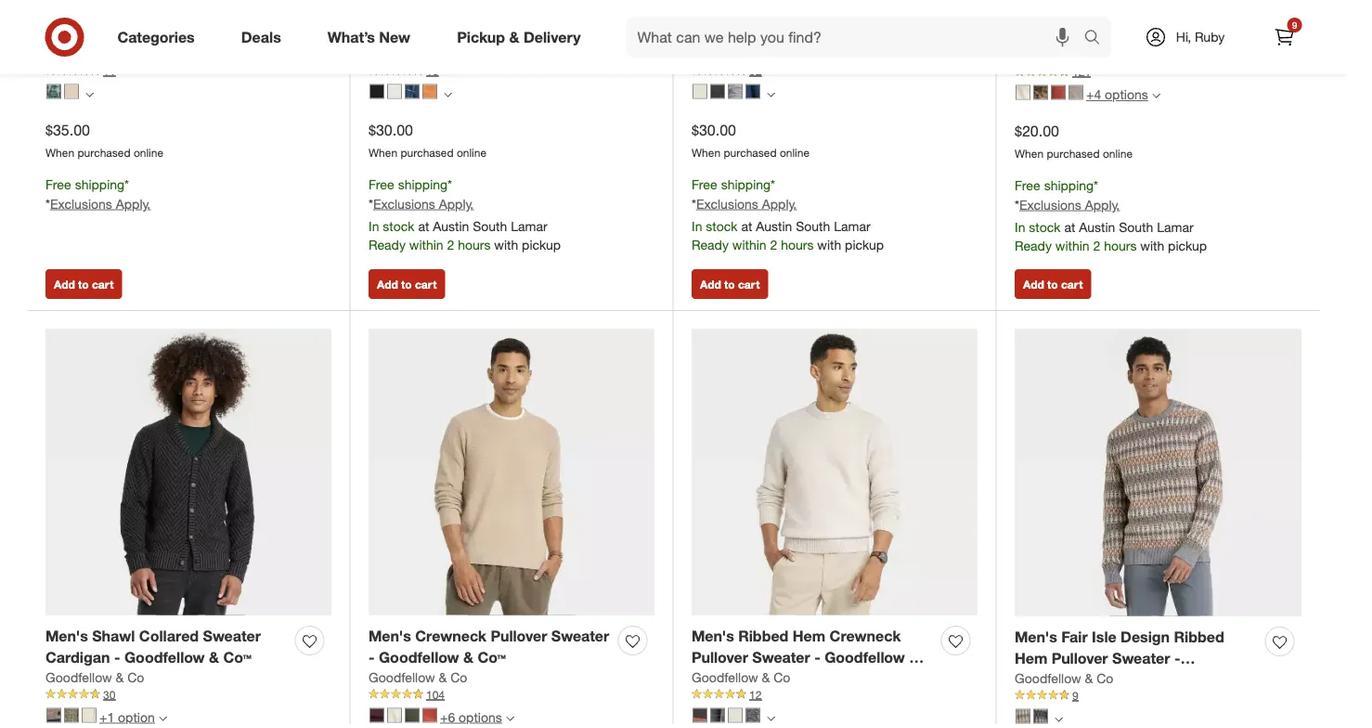 Task type: vqa. For each thing, say whether or not it's contained in the screenshot.
Advertise with Us LINK
no



Task type: describe. For each thing, give the bounding box(es) containing it.
goodfellow & co for men's shawl collared sweater cardigan - goodfellow & co™
[[46, 669, 144, 685]]

exclusions for men's quarter-zip fleece sweatshirt - goodfellow & co™
[[373, 195, 435, 212]]

stock for men's quarter-zip fleece sweatshirt - goodfellow & co™
[[383, 218, 415, 234]]

at for men's quilted snap pullover sweatshirt - goodfellow & co™
[[741, 218, 753, 234]]

free for men's quilted snap pullover sweatshirt - goodfellow & co™
[[692, 176, 718, 192]]

men's ribbed hem crewneck pullover sweater - goodfellow & co™ link
[[692, 626, 934, 688]]

online for pile
[[134, 145, 163, 159]]

104 link
[[369, 687, 655, 703]]

add for men's long sleeve textured crewneck shirt - goodfellow & co™
[[1023, 277, 1044, 291]]

12
[[749, 688, 762, 702]]

in for men's quilted snap pullover sweatshirt - goodfellow & co™
[[692, 218, 702, 234]]

+4
[[1086, 86, 1102, 102]]

add to cart button for men's quilted snap pullover sweatshirt - goodfellow & co™
[[692, 269, 768, 299]]

men's shawl collared sweater cardigan - goodfellow & co™ link
[[46, 626, 288, 668]]

121
[[1073, 65, 1091, 79]]

shipping for men's long sleeve textured crewneck shirt - goodfellow & co™
[[1044, 177, 1094, 193]]

add to cart for men's quilted snap pullover sweatshirt - goodfellow & co™
[[700, 277, 760, 291]]

black image for men's fair isle design ribbed hem pullover sweater - goodfellow & co™
[[1034, 709, 1048, 724]]

at for men's long sleeve textured crewneck shirt - goodfellow & co™
[[1065, 219, 1076, 235]]

goodfellow inside "men's ribbed hem crewneck pullover sweater - goodfellow & co™"
[[825, 648, 905, 666]]

burgundy image
[[370, 708, 384, 723]]

south for men's quarter-zip fleece sweatshirt - goodfellow & co™
[[473, 218, 507, 234]]

goodfellow inside men's shawl collared sweater cardigan - goodfellow & co™
[[124, 648, 205, 666]]

men's for men's quarter-zip fleece sweatshirt - goodfellow & co™
[[369, 3, 411, 21]]

men's fair isle design ribbed hem pullover sweater - goodfellow & co™ link
[[1015, 627, 1258, 689]]

2 for men's quarter-zip fleece sweatshirt - goodfellow & co™
[[447, 236, 454, 252]]

free shipping * * exclusions apply.
[[46, 176, 151, 212]]

in for men's long sleeve textured crewneck shirt - goodfellow & co™
[[1015, 219, 1026, 235]]

shirt
[[1090, 25, 1125, 44]]

hi,
[[1176, 29, 1192, 45]]

options
[[1105, 86, 1148, 102]]

free shipping * * exclusions apply. in stock at  austin south lamar ready within 2 hours with pickup for men's quarter-zip fleece sweatshirt - goodfellow & co™
[[369, 176, 561, 252]]

goodfellow inside men's fair isle design ribbed hem pullover sweater - goodfellow & co™
[[1015, 671, 1095, 689]]

quilted
[[738, 3, 789, 21]]

goodfellow & co for men's quilted snap pullover sweatshirt - goodfellow & co™
[[692, 45, 791, 61]]

co™ inside men's long sleeve textured crewneck shirt - goodfellow & co™
[[1015, 47, 1043, 65]]

& inside men's quilted snap pullover sweatshirt - goodfellow & co™
[[867, 24, 877, 43]]

1 horizontal spatial 9
[[1292, 19, 1298, 31]]

0 horizontal spatial cream image
[[82, 708, 97, 723]]

52 link
[[692, 63, 978, 79]]

south for men's quilted snap pullover sweatshirt - goodfellow & co™
[[796, 218, 830, 234]]

1 vertical spatial 9 link
[[1015, 688, 1302, 704]]

add to cart for men's long sleeve textured crewneck shirt - goodfellow & co™
[[1023, 277, 1083, 291]]

to for men's quilted snap pullover sweatshirt - goodfellow & co™
[[724, 277, 735, 291]]

pickup for men's quarter-zip fleece sweatshirt - goodfellow & co™
[[522, 236, 561, 252]]

121 link
[[1015, 64, 1302, 80]]

1 vertical spatial black image
[[746, 708, 761, 723]]

brown image
[[46, 708, 61, 723]]

blue image
[[405, 84, 420, 99]]

co™ inside "men's ribbed hem crewneck pullover sweater - goodfellow & co™"
[[692, 670, 720, 688]]

within for men's quarter-zip fleece sweatshirt - goodfellow & co™
[[409, 236, 443, 252]]

online for zip
[[457, 145, 487, 159]]

cart for men's high pile fleece pullover sweatshirt - goodfellow & co™
[[92, 277, 114, 291]]

isle
[[1092, 628, 1117, 646]]

co for men's long sleeve textured crewneck shirt - goodfellow & co™
[[1097, 46, 1114, 62]]

What can we help you find? suggestions appear below search field
[[626, 17, 1089, 58]]

- inside men's fair isle design ribbed hem pullover sweater - goodfellow & co™
[[1175, 649, 1181, 667]]

pile
[[129, 3, 155, 21]]

men's quarter-zip fleece sweatshirt - goodfellow & co™ link
[[369, 2, 611, 44]]

within for men's long sleeve textured crewneck shirt - goodfellow & co™
[[1056, 237, 1090, 253]]

add for men's quarter-zip fleece sweatshirt - goodfellow & co™
[[377, 277, 398, 291]]

52
[[749, 64, 762, 78]]

men's quilted snap pullover sweatshirt - goodfellow & co™ link
[[692, 2, 934, 44]]

dark olive green image
[[1034, 85, 1048, 100]]

men's crewneck pullover sweater - goodfellow & co™ link
[[369, 626, 611, 668]]

zip
[[476, 3, 499, 21]]

rust image
[[423, 84, 437, 99]]

online for snap
[[780, 145, 810, 159]]

all colors image for $35.00
[[85, 91, 94, 99]]

exclusions for men's long sleeve textured crewneck shirt - goodfellow & co™
[[1020, 196, 1082, 213]]

goodfellow & co up 18
[[369, 45, 467, 61]]

12 link
[[692, 687, 978, 703]]

18 link
[[369, 63, 655, 79]]

add to cart button for men's long sleeve textured crewneck shirt - goodfellow & co™
[[1015, 269, 1091, 299]]

2 for men's quilted snap pullover sweatshirt - goodfellow & co™
[[770, 236, 778, 252]]

hours for men's quilted snap pullover sweatshirt - goodfellow & co™
[[781, 236, 814, 252]]

men's ribbed hem crewneck pullover sweater - goodfellow & co™
[[692, 627, 920, 688]]

free for men's high pile fleece pullover sweatshirt - goodfellow & co™
[[46, 176, 71, 192]]

cart for men's long sleeve textured crewneck shirt - goodfellow & co™
[[1061, 277, 1083, 291]]

104
[[426, 688, 445, 702]]

delivery
[[524, 28, 581, 46]]

& inside the men's quarter-zip fleece sweatshirt - goodfellow & co™
[[544, 24, 554, 43]]

exclusions for men's high pile fleece pullover sweatshirt - goodfellow & co™
[[50, 195, 112, 212]]

purchased for men's quarter-zip fleece sweatshirt - goodfellow & co™
[[401, 145, 454, 159]]

+4 options button
[[1008, 80, 1169, 109]]

all colors element for fair
[[1055, 713, 1063, 724]]

quarter-
[[415, 3, 476, 21]]

black image for men's quilted snap pullover sweatshirt - goodfellow & co™
[[710, 84, 725, 99]]

all colors element for ribbed
[[767, 712, 775, 723]]

goodfellow inside men's quilted snap pullover sweatshirt - goodfellow & co™
[[782, 24, 863, 43]]

men's for men's quilted snap pullover sweatshirt - goodfellow & co™
[[692, 3, 734, 21]]

men's quarter-zip fleece sweatshirt - goodfellow & co™
[[369, 3, 586, 43]]

- inside the men's high pile fleece pullover sweatshirt - goodfellow & co™
[[126, 24, 132, 43]]

snap
[[793, 3, 829, 21]]

ribbed inside men's fair isle design ribbed hem pullover sweater - goodfellow & co™
[[1174, 628, 1225, 646]]

pullover inside men's crewneck pullover sweater - goodfellow & co™
[[491, 627, 547, 645]]

$30.00 when purchased online for men's quarter-zip fleece sweatshirt - goodfellow & co™
[[369, 121, 487, 159]]

2 for men's long sleeve textured crewneck shirt - goodfellow & co™
[[1093, 237, 1101, 253]]

pickup for men's long sleeve textured crewneck shirt - goodfellow & co™
[[1168, 237, 1207, 253]]

goodfellow inside the men's quarter-zip fleece sweatshirt - goodfellow & co™
[[459, 24, 540, 43]]

& inside men's long sleeve textured crewneck shirt - goodfellow & co™
[[1223, 25, 1234, 44]]

goodfellow & co for men's ribbed hem crewneck pullover sweater - goodfellow & co™
[[692, 669, 791, 685]]

0 horizontal spatial 9
[[1073, 689, 1079, 703]]

goodfellow inside men's long sleeve textured crewneck shirt - goodfellow & co™
[[1139, 25, 1219, 44]]

goodfellow inside men's crewneck pullover sweater - goodfellow & co™
[[379, 648, 459, 666]]

deals
[[241, 28, 281, 46]]

pickup
[[457, 28, 505, 46]]

when for men's quarter-zip fleece sweatshirt - goodfellow & co™
[[369, 145, 398, 159]]

shipping for men's quarter-zip fleece sweatshirt - goodfellow & co™
[[398, 176, 448, 192]]

& inside men's fair isle design ribbed hem pullover sweater - goodfellow & co™
[[1100, 671, 1110, 689]]

beige image
[[693, 84, 708, 99]]

30
[[103, 688, 115, 702]]

sweatshirt for men's quarter-zip fleece sweatshirt - goodfellow & co™
[[369, 24, 445, 43]]

what's new link
[[312, 17, 434, 58]]

fair
[[1062, 628, 1088, 646]]

new
[[379, 28, 411, 46]]

goodfellow & co link for ribbed
[[692, 668, 791, 687]]

collared
[[139, 627, 199, 645]]

to for men's long sleeve textured crewneck shirt - goodfellow & co™
[[1048, 277, 1058, 291]]

- inside the men's quarter-zip fleece sweatshirt - goodfellow & co™
[[449, 24, 455, 43]]

men's for men's fair isle design ribbed hem pullover sweater - goodfellow & co™
[[1015, 628, 1057, 646]]

co for men's shawl collared sweater cardigan - goodfellow & co™
[[127, 669, 144, 685]]

design
[[1121, 628, 1170, 646]]

men's fair isle design ribbed hem pullover sweater - goodfellow & co™
[[1015, 628, 1225, 689]]

shawl
[[92, 627, 135, 645]]

co for men's fair isle design ribbed hem pullover sweater - goodfellow & co™
[[1097, 670, 1114, 686]]

& inside "men's ribbed hem crewneck pullover sweater - goodfellow & co™"
[[909, 648, 920, 666]]

men's shawl collared sweater cardigan - goodfellow & co™
[[46, 627, 261, 666]]

11
[[103, 64, 115, 78]]

oatmeal image
[[728, 708, 743, 723]]

ready for men's quilted snap pullover sweatshirt - goodfellow & co™
[[692, 236, 729, 252]]

goodfellow & co for men's fair isle design ribbed hem pullover sweater - goodfellow & co™
[[1015, 670, 1114, 686]]

sweatshirt inside the men's high pile fleece pullover sweatshirt - goodfellow & co™
[[46, 24, 122, 43]]

purchased for men's high pile fleece pullover sweatshirt - goodfellow & co™
[[78, 145, 131, 159]]

& inside men's shawl collared sweater cardigan - goodfellow & co™
[[209, 648, 219, 666]]

goodfellow & co link for long
[[1015, 45, 1114, 64]]

cardigan
[[46, 648, 110, 666]]

all colors image for cardigan
[[159, 715, 167, 723]]

when for men's quilted snap pullover sweatshirt - goodfellow & co™
[[692, 145, 721, 159]]

co™ inside the men's high pile fleece pullover sweatshirt - goodfellow & co™
[[235, 24, 263, 43]]

+4 options
[[1086, 86, 1148, 102]]

goodfellow & co link for fair
[[1015, 669, 1114, 688]]

1 green image from the left
[[64, 708, 79, 723]]

hi, ruby
[[1176, 29, 1225, 45]]



Task type: locate. For each thing, give the bounding box(es) containing it.
search
[[1076, 30, 1120, 48]]

sweatshirt inside the men's quarter-zip fleece sweatshirt - goodfellow & co™
[[369, 24, 445, 43]]

2 horizontal spatial crewneck
[[1015, 25, 1086, 44]]

0 horizontal spatial green image
[[64, 708, 79, 723]]

0 horizontal spatial lamar
[[511, 218, 547, 234]]

2 horizontal spatial austin
[[1079, 219, 1116, 235]]

3 to from the left
[[724, 277, 735, 291]]

3 cart from the left
[[738, 277, 760, 291]]

ready
[[369, 236, 406, 252], [692, 236, 729, 252], [1015, 237, 1052, 253]]

when for men's long sleeve textured crewneck shirt - goodfellow & co™
[[1015, 146, 1044, 160]]

all colors image
[[767, 91, 775, 99], [159, 715, 167, 723], [767, 715, 775, 723]]

add for men's high pile fleece pullover sweatshirt - goodfellow & co™
[[54, 277, 75, 291]]

austin for men's quilted snap pullover sweatshirt - goodfellow & co™
[[756, 218, 792, 234]]

- inside men's shawl collared sweater cardigan - goodfellow & co™
[[114, 648, 120, 666]]

green image left rust image
[[405, 708, 420, 723]]

2 add to cart button from the left
[[369, 269, 445, 299]]

ribbed right design
[[1174, 628, 1225, 646]]

30 link
[[46, 687, 332, 703]]

0 horizontal spatial $30.00 when purchased online
[[369, 121, 487, 159]]

goodfellow & co up "52"
[[692, 45, 791, 61]]

co™ up 18 "link"
[[558, 24, 586, 43]]

fleece up the categories
[[159, 3, 206, 21]]

to for men's quarter-zip fleece sweatshirt - goodfellow & co™
[[401, 277, 412, 291]]

in
[[369, 218, 379, 234], [692, 218, 702, 234], [1015, 219, 1026, 235]]

men's inside "men's ribbed hem crewneck pullover sweater - goodfellow & co™"
[[692, 627, 734, 645]]

online down +4 options
[[1103, 146, 1133, 160]]

$30.00 down beige image
[[692, 121, 736, 139]]

men's crewneck pullover sweater - goodfellow & co™
[[369, 627, 609, 666]]

all colors element right oatmeal icon
[[767, 712, 775, 723]]

add
[[54, 277, 75, 291], [377, 277, 398, 291], [700, 277, 721, 291], [1023, 277, 1044, 291]]

men's for men's long sleeve textured crewneck shirt - goodfellow & co™
[[1015, 4, 1057, 22]]

- inside men's long sleeve textured crewneck shirt - goodfellow & co™
[[1129, 25, 1135, 44]]

2 fleece from the left
[[503, 3, 549, 21]]

1 horizontal spatial lamar
[[834, 218, 871, 234]]

purchased
[[78, 145, 131, 159], [401, 145, 454, 159], [724, 145, 777, 159], [1047, 146, 1100, 160]]

2 horizontal spatial pickup
[[1168, 237, 1207, 253]]

co down men's crewneck pullover sweater - goodfellow & co™
[[451, 669, 467, 685]]

men's inside men's long sleeve textured crewneck shirt - goodfellow & co™
[[1015, 4, 1057, 22]]

online inside "$20.00 when purchased online"
[[1103, 146, 1133, 160]]

what's new
[[328, 28, 411, 46]]

all colors element right rust icon
[[444, 88, 452, 99]]

0 horizontal spatial stock
[[383, 218, 415, 234]]

2 horizontal spatial stock
[[1029, 219, 1061, 235]]

& inside men's crewneck pullover sweater - goodfellow & co™
[[463, 648, 474, 666]]

1 horizontal spatial hem
[[1015, 649, 1048, 667]]

to for men's high pile fleece pullover sweatshirt - goodfellow & co™
[[78, 277, 89, 291]]

ribbed up the 12
[[738, 627, 789, 645]]

all colors image right green icon
[[85, 91, 94, 99]]

all colors image for pullover
[[767, 715, 775, 723]]

exclusions apply. link for men's quilted snap pullover sweatshirt - goodfellow & co™
[[696, 195, 797, 212]]

add to cart button for men's high pile fleece pullover sweatshirt - goodfellow & co™
[[46, 269, 122, 299]]

all colors + 6 more colors element
[[506, 712, 514, 723]]

1 horizontal spatial crewneck
[[830, 627, 901, 645]]

3 sweatshirt from the left
[[692, 24, 768, 43]]

exclusions
[[50, 195, 112, 212], [373, 195, 435, 212], [696, 195, 759, 212], [1020, 196, 1082, 213]]

pullover up deals
[[210, 3, 266, 21]]

goodfellow & co link for shawl
[[46, 668, 144, 687]]

fleece up pickup & delivery
[[503, 3, 549, 21]]

co™ up '11' link
[[235, 24, 263, 43]]

hours
[[458, 236, 491, 252], [781, 236, 814, 252], [1104, 237, 1137, 253]]

men's inside the men's high pile fleece pullover sweatshirt - goodfellow & co™
[[46, 3, 88, 21]]

1 horizontal spatial hours
[[781, 236, 814, 252]]

0 horizontal spatial ready
[[369, 236, 406, 252]]

textured
[[1151, 4, 1212, 22]]

men's up burgundy image
[[369, 627, 411, 645]]

navy blue image
[[746, 84, 761, 99]]

shipping
[[75, 176, 125, 192], [398, 176, 448, 192], [721, 176, 771, 192], [1044, 177, 1094, 193]]

all colors + 6 more colors image
[[506, 715, 514, 723]]

1 add to cart button from the left
[[46, 269, 122, 299]]

co down "shirt"
[[1097, 46, 1114, 62]]

goodfellow & co link
[[46, 44, 144, 63], [692, 44, 791, 63], [1015, 45, 1114, 64], [46, 668, 144, 687], [369, 668, 467, 687], [692, 668, 791, 687], [1015, 669, 1114, 688]]

within for men's quilted snap pullover sweatshirt - goodfellow & co™
[[732, 236, 767, 252]]

sweater up the 12
[[752, 648, 810, 666]]

goodfellow & co down fair
[[1015, 670, 1114, 686]]

long
[[1062, 4, 1097, 22]]

men's crewneck pullover sweater - goodfellow & co™ image
[[369, 329, 655, 615], [369, 329, 655, 615]]

2 horizontal spatial at
[[1065, 219, 1076, 235]]

men's long sleeve textured crewneck shirt - goodfellow & co™
[[1015, 4, 1234, 65]]

men's long sleeve textured crewneck shirt - goodfellow & co™ link
[[1015, 3, 1258, 65]]

men's up the new
[[369, 3, 411, 21]]

sleeve
[[1101, 4, 1147, 22]]

shipping for men's high pile fleece pullover sweatshirt - goodfellow & co™
[[75, 176, 125, 192]]

0 horizontal spatial ribbed
[[738, 627, 789, 645]]

&
[[221, 24, 231, 43], [544, 24, 554, 43], [867, 24, 877, 43], [1223, 25, 1234, 44], [509, 28, 520, 46], [116, 45, 124, 61], [439, 45, 447, 61], [762, 45, 770, 61], [1085, 46, 1093, 62], [209, 648, 219, 666], [463, 648, 474, 666], [909, 648, 920, 666], [116, 669, 124, 685], [439, 669, 447, 685], [762, 669, 770, 685], [1085, 670, 1093, 686], [1100, 671, 1110, 689]]

1 add to cart from the left
[[54, 277, 114, 291]]

pickup & delivery
[[457, 28, 581, 46]]

rust image
[[423, 708, 437, 723]]

1 vertical spatial cream image
[[82, 708, 97, 723]]

9 link down design
[[1015, 688, 1302, 704]]

sweater inside men's fair isle design ribbed hem pullover sweater - goodfellow & co™
[[1113, 649, 1170, 667]]

1 horizontal spatial austin
[[756, 218, 792, 234]]

- inside "men's ribbed hem crewneck pullover sweater - goodfellow & co™"
[[815, 648, 821, 666]]

1 vertical spatial hem
[[1015, 649, 1048, 667]]

apply. for men's quilted snap pullover sweatshirt - goodfellow & co™
[[762, 195, 797, 212]]

sweatshirt down "quilted"
[[692, 24, 768, 43]]

1 horizontal spatial ready
[[692, 236, 729, 252]]

1 horizontal spatial fleece
[[503, 3, 549, 21]]

0 horizontal spatial sweatshirt
[[46, 24, 122, 43]]

1 vertical spatial black image
[[1034, 709, 1048, 724]]

0 horizontal spatial free shipping * * exclusions apply. in stock at  austin south lamar ready within 2 hours with pickup
[[369, 176, 561, 252]]

2 add to cart from the left
[[377, 277, 437, 291]]

cream image right burgundy image
[[387, 708, 402, 723]]

co down the men's high pile fleece pullover sweatshirt - goodfellow & co™
[[127, 45, 144, 61]]

1 horizontal spatial 2
[[770, 236, 778, 252]]

$30.00 for men's quilted snap pullover sweatshirt - goodfellow & co™
[[692, 121, 736, 139]]

co™ down design
[[1114, 671, 1142, 689]]

pullover up the 104 'link' at the bottom
[[491, 627, 547, 645]]

fleece inside the men's high pile fleece pullover sweatshirt - goodfellow & co™
[[159, 3, 206, 21]]

goodfellow inside the men's high pile fleece pullover sweatshirt - goodfellow & co™
[[136, 24, 216, 43]]

all colors image down fair
[[1055, 716, 1063, 724]]

all colors image right the navy blue icon
[[767, 91, 775, 99]]

0 horizontal spatial $30.00
[[369, 121, 413, 139]]

4 add to cart button from the left
[[1015, 269, 1091, 299]]

co™ inside men's fair isle design ribbed hem pullover sweater - goodfellow & co™
[[1114, 671, 1142, 689]]

$30.00 down blue image
[[369, 121, 413, 139]]

1 vertical spatial 9
[[1073, 689, 1079, 703]]

2 horizontal spatial in
[[1015, 219, 1026, 235]]

0 horizontal spatial pickup
[[522, 236, 561, 252]]

all colors + 4 more colors image
[[1152, 92, 1161, 100]]

categories
[[117, 28, 195, 46]]

1 $30.00 when purchased online from the left
[[369, 121, 487, 159]]

apply. for men's high pile fleece pullover sweatshirt - goodfellow & co™
[[116, 195, 151, 212]]

co™ inside men's crewneck pullover sweater - goodfellow & co™
[[478, 648, 506, 666]]

goodfellow & co for men's crewneck pullover sweater - goodfellow & co™
[[369, 669, 467, 685]]

to
[[78, 277, 89, 291], [401, 277, 412, 291], [724, 277, 735, 291], [1048, 277, 1058, 291]]

free
[[46, 176, 71, 192], [369, 176, 394, 192], [692, 176, 718, 192], [1015, 177, 1041, 193]]

2 horizontal spatial 2
[[1093, 237, 1101, 253]]

gray image
[[1069, 85, 1084, 100]]

co™ up 30 link
[[223, 648, 252, 666]]

stock for men's long sleeve textured crewneck shirt - goodfellow & co™
[[1029, 219, 1061, 235]]

all colors element for high
[[85, 88, 94, 99]]

3 add to cart from the left
[[700, 277, 760, 291]]

men's left "quilted"
[[692, 3, 734, 21]]

men's for men's shawl collared sweater cardigan - goodfellow & co™
[[46, 627, 88, 645]]

2 cart from the left
[[415, 277, 437, 291]]

brown image
[[693, 708, 708, 723], [1016, 709, 1031, 724]]

9 link right "ruby"
[[1264, 17, 1305, 58]]

goodfellow & co up the 12
[[692, 669, 791, 685]]

free for men's long sleeve textured crewneck shirt - goodfellow & co™
[[1015, 177, 1041, 193]]

austin
[[433, 218, 469, 234], [756, 218, 792, 234], [1079, 219, 1116, 235]]

cream image
[[1016, 85, 1031, 100], [82, 708, 97, 723]]

goodfellow & co link up the 12
[[692, 668, 791, 687]]

pickup
[[522, 236, 561, 252], [845, 236, 884, 252], [1168, 237, 1207, 253]]

goodfellow & co link up "30"
[[46, 668, 144, 687]]

2 horizontal spatial lamar
[[1157, 219, 1194, 235]]

add for men's quilted snap pullover sweatshirt - goodfellow & co™
[[700, 277, 721, 291]]

0 vertical spatial cream image
[[1016, 85, 1031, 100]]

men's quilted snap pullover sweatshirt - goodfellow & co™
[[692, 3, 910, 43]]

2 horizontal spatial ready
[[1015, 237, 1052, 253]]

9
[[1292, 19, 1298, 31], [1073, 689, 1079, 703]]

all colors image
[[85, 91, 94, 99], [444, 91, 452, 99], [1055, 716, 1063, 724]]

ready for men's quarter-zip fleece sweatshirt - goodfellow & co™
[[369, 236, 406, 252]]

0 horizontal spatial black image
[[370, 84, 384, 99]]

add to cart for men's high pile fleece pullover sweatshirt - goodfellow & co™
[[54, 277, 114, 291]]

men's shawl collared sweater cardigan - goodfellow & co™ image
[[46, 329, 332, 615], [46, 329, 332, 615]]

$20.00
[[1015, 122, 1059, 140]]

0 vertical spatial black image
[[710, 84, 725, 99]]

1 horizontal spatial south
[[796, 218, 830, 234]]

$30.00 when purchased online down the navy blue icon
[[692, 121, 810, 159]]

0 horizontal spatial south
[[473, 218, 507, 234]]

in for men's quarter-zip fleece sweatshirt - goodfellow & co™
[[369, 218, 379, 234]]

men's left high
[[46, 3, 88, 21]]

1 horizontal spatial brown image
[[1016, 709, 1031, 724]]

2 horizontal spatial sweatshirt
[[692, 24, 768, 43]]

2 $30.00 when purchased online from the left
[[692, 121, 810, 159]]

goodfellow & co up 11
[[46, 45, 144, 61]]

0 horizontal spatial austin
[[433, 218, 469, 234]]

men's inside the men's quarter-zip fleece sweatshirt - goodfellow & co™
[[369, 3, 411, 21]]

purchased for men's quilted snap pullover sweatshirt - goodfellow & co™
[[724, 145, 777, 159]]

lamar for men's quilted snap pullover sweatshirt - goodfellow & co™
[[834, 218, 871, 234]]

when inside "$20.00 when purchased online"
[[1015, 146, 1044, 160]]

0 horizontal spatial hem
[[793, 627, 826, 645]]

sweatshirt for men's quilted snap pullover sweatshirt - goodfellow & co™
[[692, 24, 768, 43]]

men's inside men's fair isle design ribbed hem pullover sweater - goodfellow & co™
[[1015, 628, 1057, 646]]

free inside free shipping * * exclusions apply.
[[46, 176, 71, 192]]

2 $30.00 from the left
[[692, 121, 736, 139]]

categories link
[[102, 17, 218, 58]]

3 add to cart button from the left
[[692, 269, 768, 299]]

search button
[[1076, 17, 1120, 61]]

online inside $35.00 when purchased online
[[134, 145, 163, 159]]

men's inside men's crewneck pullover sweater - goodfellow & co™
[[369, 627, 411, 645]]

goodfellow & co link up 104
[[369, 668, 467, 687]]

all colors image down 30 link
[[159, 715, 167, 723]]

purchased for men's long sleeve textured crewneck shirt - goodfellow & co™
[[1047, 146, 1100, 160]]

0 horizontal spatial at
[[418, 218, 429, 234]]

goodfellow & co link up "52"
[[692, 44, 791, 63]]

free shipping * * exclusions apply. in stock at  austin south lamar ready within 2 hours with pickup
[[369, 176, 561, 252], [692, 176, 884, 252], [1015, 177, 1207, 253]]

sweater right collared
[[203, 627, 261, 645]]

18
[[426, 64, 439, 78]]

0 horizontal spatial within
[[409, 236, 443, 252]]

green image right brown icon
[[64, 708, 79, 723]]

black image right oatmeal icon
[[746, 708, 761, 723]]

pickup & delivery link
[[441, 17, 604, 58]]

1 horizontal spatial black image
[[746, 708, 761, 723]]

1 horizontal spatial at
[[741, 218, 753, 234]]

men's for men's high pile fleece pullover sweatshirt - goodfellow & co™
[[46, 3, 88, 21]]

pullover right snap
[[834, 3, 890, 21]]

$30.00 when purchased online
[[369, 121, 487, 159], [692, 121, 810, 159]]

exclusions for men's quilted snap pullover sweatshirt - goodfellow & co™
[[696, 195, 759, 212]]

co for men's crewneck pullover sweater - goodfellow & co™
[[451, 669, 467, 685]]

gray image
[[710, 708, 725, 723]]

all colors element down fair
[[1055, 713, 1063, 724]]

pullover inside the men's high pile fleece pullover sweatshirt - goodfellow & co™
[[210, 3, 266, 21]]

lamar
[[511, 218, 547, 234], [834, 218, 871, 234], [1157, 219, 1194, 235]]

men's for men's ribbed hem crewneck pullover sweater - goodfellow & co™
[[692, 627, 734, 645]]

purchased down the $20.00
[[1047, 146, 1100, 160]]

0 horizontal spatial crewneck
[[415, 627, 487, 645]]

$30.00
[[369, 121, 413, 139], [692, 121, 736, 139]]

hours for men's long sleeve textured crewneck shirt - goodfellow & co™
[[1104, 237, 1137, 253]]

all colors + 4 more colors element
[[1152, 89, 1161, 100]]

men's
[[46, 3, 88, 21], [369, 3, 411, 21], [692, 3, 734, 21], [1015, 4, 1057, 22], [46, 627, 88, 645], [369, 627, 411, 645], [692, 627, 734, 645], [1015, 628, 1057, 646]]

purchased up free shipping * * exclusions apply.
[[78, 145, 131, 159]]

2 horizontal spatial free shipping * * exclusions apply. in stock at  austin south lamar ready within 2 hours with pickup
[[1015, 177, 1207, 253]]

0 horizontal spatial all colors image
[[85, 91, 94, 99]]

1 horizontal spatial $30.00 when purchased online
[[692, 121, 810, 159]]

& inside the men's high pile fleece pullover sweatshirt - goodfellow & co™
[[221, 24, 231, 43]]

goodfellow & co link up 121
[[1015, 45, 1114, 64]]

men's for men's crewneck pullover sweater - goodfellow & co™
[[369, 627, 411, 645]]

co™ up gray image
[[692, 670, 720, 688]]

with for men's long sleeve textured crewneck shirt - goodfellow & co™
[[1141, 237, 1165, 253]]

stock
[[383, 218, 415, 234], [706, 218, 738, 234], [1029, 219, 1061, 235]]

1 horizontal spatial ribbed
[[1174, 628, 1225, 646]]

exclusions apply. link for men's quarter-zip fleece sweatshirt - goodfellow & co™
[[373, 195, 474, 212]]

1 horizontal spatial cream image
[[1016, 85, 1031, 100]]

cream image left dark olive green image
[[1016, 85, 1031, 100]]

lamar for men's long sleeve textured crewneck shirt - goodfellow & co™
[[1157, 219, 1194, 235]]

co up 12 link
[[774, 669, 791, 685]]

ribbed inside "men's ribbed hem crewneck pullover sweater - goodfellow & co™"
[[738, 627, 789, 645]]

online up free shipping * * exclusions apply.
[[134, 145, 163, 159]]

all colors image for sweatshirt
[[767, 91, 775, 99]]

co™ up dark olive green image
[[1015, 47, 1043, 65]]

men's ribbed hem crewneck pullover sweater - goodfellow & co™ image
[[692, 329, 978, 615], [692, 329, 978, 615]]

pullover up gray image
[[692, 648, 748, 666]]

sweatshirt inside men's quilted snap pullover sweatshirt - goodfellow & co™
[[692, 24, 768, 43]]

9 right "ruby"
[[1292, 19, 1298, 31]]

1 horizontal spatial all colors image
[[444, 91, 452, 99]]

2
[[447, 236, 454, 252], [770, 236, 778, 252], [1093, 237, 1101, 253]]

*
[[125, 176, 129, 192], [448, 176, 452, 192], [771, 176, 775, 192], [1094, 177, 1099, 193], [46, 195, 50, 212], [369, 195, 373, 212], [692, 195, 696, 212], [1015, 196, 1020, 213]]

austin for men's quarter-zip fleece sweatshirt - goodfellow & co™
[[433, 218, 469, 234]]

co down the isle
[[1097, 670, 1114, 686]]

3 add from the left
[[700, 277, 721, 291]]

free for men's quarter-zip fleece sweatshirt - goodfellow & co™
[[369, 176, 394, 192]]

0 horizontal spatial with
[[494, 236, 518, 252]]

pullover inside men's quilted snap pullover sweatshirt - goodfellow & co™
[[834, 3, 890, 21]]

cart
[[92, 277, 114, 291], [415, 277, 437, 291], [738, 277, 760, 291], [1061, 277, 1083, 291]]

when for men's high pile fleece pullover sweatshirt - goodfellow & co™
[[46, 145, 74, 159]]

sweater down design
[[1113, 649, 1170, 667]]

1 fleece from the left
[[159, 3, 206, 21]]

all colors image right rust icon
[[444, 91, 452, 99]]

goodfellow & co link for high
[[46, 44, 144, 63]]

free shipping * * exclusions apply. in stock at  austin south lamar ready within 2 hours with pickup for men's long sleeve textured crewneck shirt - goodfellow & co™
[[1015, 177, 1207, 253]]

$35.00 when purchased online
[[46, 121, 163, 159]]

all colors element for quarter-
[[444, 88, 452, 99]]

fleece inside the men's quarter-zip fleece sweatshirt - goodfellow & co™
[[503, 3, 549, 21]]

all colors element for quilted
[[767, 88, 775, 99]]

0 vertical spatial black image
[[370, 84, 384, 99]]

green image
[[46, 84, 61, 99]]

sweatshirt
[[46, 24, 122, 43], [369, 24, 445, 43], [692, 24, 768, 43]]

men's inside men's quilted snap pullover sweatshirt - goodfellow & co™
[[692, 3, 734, 21]]

cream image right green icon
[[64, 84, 79, 99]]

co down men's shawl collared sweater cardigan - goodfellow & co™
[[127, 669, 144, 685]]

green image
[[64, 708, 79, 723], [405, 708, 420, 723]]

0 vertical spatial hem
[[793, 627, 826, 645]]

11 link
[[46, 63, 332, 79]]

co™ up the 104 'link' at the bottom
[[478, 648, 506, 666]]

online down 18 "link"
[[457, 145, 487, 159]]

dark red image
[[1051, 85, 1066, 100]]

2 horizontal spatial hours
[[1104, 237, 1137, 253]]

purchased down the navy blue icon
[[724, 145, 777, 159]]

1 to from the left
[[78, 277, 89, 291]]

sweater up the 104 'link' at the bottom
[[551, 627, 609, 645]]

co™ inside the men's quarter-zip fleece sweatshirt - goodfellow & co™
[[558, 24, 586, 43]]

shipping inside free shipping * * exclusions apply.
[[75, 176, 125, 192]]

2 green image from the left
[[405, 708, 420, 723]]

2 sweatshirt from the left
[[369, 24, 445, 43]]

all colors image for $30.00
[[444, 91, 452, 99]]

4 to from the left
[[1048, 277, 1058, 291]]

purchased inside "$20.00 when purchased online"
[[1047, 146, 1100, 160]]

purchased down rust icon
[[401, 145, 454, 159]]

sweater inside "men's ribbed hem crewneck pullover sweater - goodfellow & co™"
[[752, 648, 810, 666]]

co for men's high pile fleece pullover sweatshirt - goodfellow & co™
[[127, 45, 144, 61]]

co™
[[235, 24, 263, 43], [558, 24, 586, 43], [881, 24, 910, 43], [1015, 47, 1043, 65], [223, 648, 252, 666], [478, 648, 506, 666], [692, 670, 720, 688], [1114, 671, 1142, 689]]

what's
[[328, 28, 375, 46]]

exclusions inside free shipping * * exclusions apply.
[[50, 195, 112, 212]]

cream image left blue image
[[387, 84, 402, 99]]

ruby
[[1195, 29, 1225, 45]]

cart for men's quarter-zip fleece sweatshirt - goodfellow & co™
[[415, 277, 437, 291]]

charcoal gray image
[[728, 84, 743, 99]]

4 add to cart from the left
[[1023, 277, 1083, 291]]

goodfellow & co up 121
[[1015, 46, 1114, 62]]

0 vertical spatial 9 link
[[1264, 17, 1305, 58]]

co™ up 52 link
[[881, 24, 910, 43]]

co
[[127, 45, 144, 61], [451, 45, 467, 61], [774, 45, 791, 61], [1097, 46, 1114, 62], [127, 669, 144, 685], [451, 669, 467, 685], [774, 669, 791, 685], [1097, 670, 1114, 686]]

0 horizontal spatial black image
[[710, 84, 725, 99]]

exclusions apply. link for men's long sleeve textured crewneck shirt - goodfellow & co™
[[1020, 196, 1120, 213]]

hem inside men's fair isle design ribbed hem pullover sweater - goodfellow & co™
[[1015, 649, 1048, 667]]

co down men's quilted snap pullover sweatshirt - goodfellow & co™ in the right top of the page
[[774, 45, 791, 61]]

2 horizontal spatial within
[[1056, 237, 1090, 253]]

0 horizontal spatial 2
[[447, 236, 454, 252]]

fleece for zip
[[503, 3, 549, 21]]

1 horizontal spatial pickup
[[845, 236, 884, 252]]

pullover down fair
[[1052, 649, 1108, 667]]

all colors element for shawl
[[159, 712, 167, 723]]

- inside men's quilted snap pullover sweatshirt - goodfellow & co™
[[772, 24, 778, 43]]

purchased inside $35.00 when purchased online
[[78, 145, 131, 159]]

1 horizontal spatial black image
[[1034, 709, 1048, 724]]

$30.00 when purchased online down rust icon
[[369, 121, 487, 159]]

deals link
[[225, 17, 304, 58]]

apply.
[[116, 195, 151, 212], [439, 195, 474, 212], [762, 195, 797, 212], [1085, 196, 1120, 213]]

goodfellow & co link down fair
[[1015, 669, 1114, 688]]

goodfellow & co up 104
[[369, 669, 467, 685]]

0 horizontal spatial in
[[369, 218, 379, 234]]

men's fair isle design ribbed hem pullover sweater - goodfellow & co™ image
[[1015, 329, 1302, 616], [1015, 329, 1302, 616]]

sweater inside men's crewneck pullover sweater - goodfellow & co™
[[551, 627, 609, 645]]

online down 52 link
[[780, 145, 810, 159]]

goodfellow
[[136, 24, 216, 43], [459, 24, 540, 43], [782, 24, 863, 43], [1139, 25, 1219, 44], [46, 45, 112, 61], [369, 45, 435, 61], [692, 45, 758, 61], [1015, 46, 1081, 62], [124, 648, 205, 666], [379, 648, 459, 666], [825, 648, 905, 666], [46, 669, 112, 685], [369, 669, 435, 685], [692, 669, 758, 685], [1015, 670, 1081, 686], [1015, 671, 1095, 689]]

crewneck inside "men's ribbed hem crewneck pullover sweater - goodfellow & co™"
[[830, 627, 901, 645]]

cart for men's quilted snap pullover sweatshirt - goodfellow & co™
[[738, 277, 760, 291]]

hem inside "men's ribbed hem crewneck pullover sweater - goodfellow & co™"
[[793, 627, 826, 645]]

1 horizontal spatial within
[[732, 236, 767, 252]]

with for men's quilted snap pullover sweatshirt - goodfellow & co™
[[817, 236, 842, 252]]

1 horizontal spatial with
[[817, 236, 842, 252]]

1 cart from the left
[[92, 277, 114, 291]]

- inside men's crewneck pullover sweater - goodfellow & co™
[[369, 648, 375, 666]]

0 horizontal spatial fleece
[[159, 3, 206, 21]]

men's inside men's shawl collared sweater cardigan - goodfellow & co™
[[46, 627, 88, 645]]

apply. for men's quarter-zip fleece sweatshirt - goodfellow & co™
[[439, 195, 474, 212]]

2 horizontal spatial with
[[1141, 237, 1165, 253]]

with
[[494, 236, 518, 252], [817, 236, 842, 252], [1141, 237, 1165, 253]]

brown image for men's fair isle design ribbed hem pullover sweater - goodfellow & co™
[[1016, 709, 1031, 724]]

9 down fair
[[1073, 689, 1079, 703]]

1 horizontal spatial green image
[[405, 708, 420, 723]]

$30.00 when purchased online for men's quilted snap pullover sweatshirt - goodfellow & co™
[[692, 121, 810, 159]]

0 horizontal spatial brown image
[[693, 708, 708, 723]]

4 add from the left
[[1023, 277, 1044, 291]]

1 horizontal spatial in
[[692, 218, 702, 234]]

all colors element right the navy blue icon
[[767, 88, 775, 99]]

crewneck down long
[[1015, 25, 1086, 44]]

south for men's long sleeve textured crewneck shirt - goodfellow & co™
[[1119, 219, 1154, 235]]

brown image for men's ribbed hem crewneck pullover sweater - goodfellow & co™
[[693, 708, 708, 723]]

2 horizontal spatial all colors image
[[1055, 716, 1063, 724]]

crewneck inside men's long sleeve textured crewneck shirt - goodfellow & co™
[[1015, 25, 1086, 44]]

high
[[92, 3, 125, 21]]

cream image for $35.00
[[64, 84, 79, 99]]

1 sweatshirt from the left
[[46, 24, 122, 43]]

crewneck up 12 link
[[830, 627, 901, 645]]

fleece for pile
[[159, 3, 206, 21]]

when inside $35.00 when purchased online
[[46, 145, 74, 159]]

sweatshirt down high
[[46, 24, 122, 43]]

black image
[[710, 84, 725, 99], [1034, 709, 1048, 724]]

pullover inside men's fair isle design ribbed hem pullover sweater - goodfellow & co™
[[1052, 649, 1108, 667]]

all colors element right green icon
[[85, 88, 94, 99]]

goodfellow & co up "30"
[[46, 669, 144, 685]]

1 horizontal spatial sweatshirt
[[369, 24, 445, 43]]

cream image for $30.00
[[387, 84, 402, 99]]

goodfellow & co
[[46, 45, 144, 61], [369, 45, 467, 61], [692, 45, 791, 61], [1015, 46, 1114, 62], [46, 669, 144, 685], [369, 669, 467, 685], [692, 669, 791, 685], [1015, 670, 1114, 686]]

exclusions apply. link
[[50, 195, 151, 212], [373, 195, 474, 212], [696, 195, 797, 212], [1020, 196, 1120, 213]]

goodfellow & co link up 11
[[46, 44, 144, 63]]

cream image right brown icon
[[82, 708, 97, 723]]

add to cart button
[[46, 269, 122, 299], [369, 269, 445, 299], [692, 269, 768, 299], [1015, 269, 1091, 299]]

men's left long
[[1015, 4, 1057, 22]]

1 horizontal spatial free shipping * * exclusions apply. in stock at  austin south lamar ready within 2 hours with pickup
[[692, 176, 884, 252]]

all colors element down 30 link
[[159, 712, 167, 723]]

men's up gray image
[[692, 627, 734, 645]]

2 to from the left
[[401, 277, 412, 291]]

apply. inside free shipping * * exclusions apply.
[[116, 195, 151, 212]]

men's high pile fleece pullover sweatshirt - goodfellow & co™
[[46, 3, 266, 43]]

within
[[409, 236, 443, 252], [732, 236, 767, 252], [1056, 237, 1090, 253]]

crewneck up 104
[[415, 627, 487, 645]]

0 vertical spatial 9
[[1292, 19, 1298, 31]]

1 horizontal spatial stock
[[706, 218, 738, 234]]

men's left fair
[[1015, 628, 1057, 646]]

when
[[46, 145, 74, 159], [369, 145, 398, 159], [692, 145, 721, 159], [1015, 146, 1044, 160]]

crewneck
[[1015, 25, 1086, 44], [415, 627, 487, 645], [830, 627, 901, 645]]

$35.00
[[46, 121, 90, 139]]

fleece
[[159, 3, 206, 21], [503, 3, 549, 21]]

goodfellow & co for men's high pile fleece pullover sweatshirt - goodfellow & co™
[[46, 45, 144, 61]]

co down the men's quarter-zip fleece sweatshirt - goodfellow & co™
[[451, 45, 467, 61]]

sweater inside men's shawl collared sweater cardigan - goodfellow & co™
[[203, 627, 261, 645]]

goodfellow & co link for crewneck
[[369, 668, 467, 687]]

men's high pile fleece pullover sweatshirt - goodfellow & co™ link
[[46, 2, 288, 44]]

add to cart
[[54, 277, 114, 291], [377, 277, 437, 291], [700, 277, 760, 291], [1023, 277, 1083, 291]]

all colors image right oatmeal icon
[[767, 715, 775, 723]]

men's up cardigan
[[46, 627, 88, 645]]

cream image
[[64, 84, 79, 99], [387, 84, 402, 99], [387, 708, 402, 723]]

crewneck inside men's crewneck pullover sweater - goodfellow & co™
[[415, 627, 487, 645]]

2 add from the left
[[377, 277, 398, 291]]

hem
[[793, 627, 826, 645], [1015, 649, 1048, 667]]

black image
[[370, 84, 384, 99], [746, 708, 761, 723]]

all colors element
[[85, 88, 94, 99], [444, 88, 452, 99], [767, 88, 775, 99], [159, 712, 167, 723], [767, 712, 775, 723], [1055, 713, 1063, 724]]

4 cart from the left
[[1061, 277, 1083, 291]]

1 $30.00 from the left
[[369, 121, 413, 139]]

pullover inside "men's ribbed hem crewneck pullover sweater - goodfellow & co™"
[[692, 648, 748, 666]]

1 horizontal spatial $30.00
[[692, 121, 736, 139]]

co™ inside men's shawl collared sweater cardigan - goodfellow & co™
[[223, 648, 252, 666]]

black image left blue image
[[370, 84, 384, 99]]

2 horizontal spatial south
[[1119, 219, 1154, 235]]

1 add from the left
[[54, 277, 75, 291]]

0 horizontal spatial hours
[[458, 236, 491, 252]]

austin for men's long sleeve textured crewneck shirt - goodfellow & co™
[[1079, 219, 1116, 235]]

sweatshirt down quarter-
[[369, 24, 445, 43]]

co™ inside men's quilted snap pullover sweatshirt - goodfellow & co™
[[881, 24, 910, 43]]

online for sleeve
[[1103, 146, 1133, 160]]

9 link
[[1264, 17, 1305, 58], [1015, 688, 1302, 704]]

$20.00 when purchased online
[[1015, 122, 1133, 160]]



